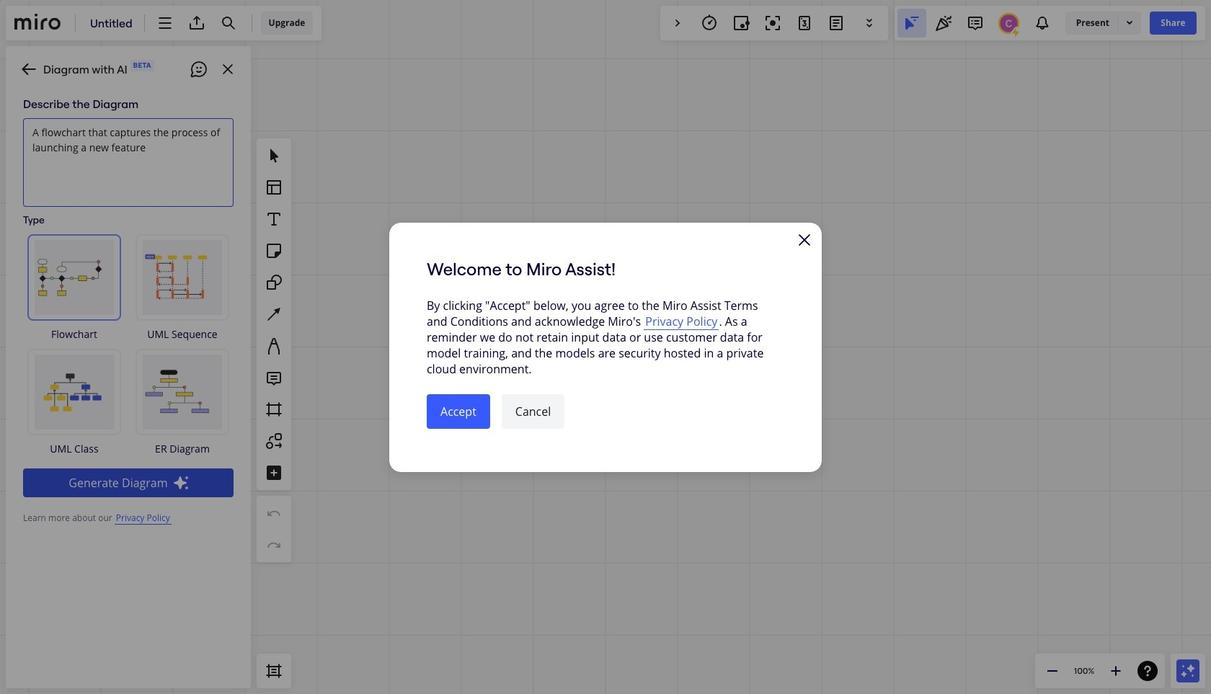 Task type: describe. For each thing, give the bounding box(es) containing it.
1 horizontal spatial close image
[[796, 231, 814, 249]]

hide collaborators' cursors image
[[904, 14, 921, 32]]

comment image
[[967, 14, 984, 32]]

uml class image
[[35, 355, 106, 430]]

uml sequence image
[[143, 240, 214, 315]]

communication toolbar
[[895, 6, 1206, 40]]

board toolbar
[[6, 6, 322, 40]]

how was your ai diagram experience? image
[[190, 61, 208, 78]]

creation toolbar
[[257, 46, 291, 654]]



Task type: vqa. For each thing, say whether or not it's contained in the screenshot.
"Flowchart" image
yes



Task type: locate. For each thing, give the bounding box(es) containing it.
back image
[[20, 61, 38, 78]]

1 vertical spatial close image
[[796, 231, 814, 249]]

flowchart image
[[35, 240, 106, 315]]

hide apps image
[[669, 14, 687, 32]]

close image
[[219, 61, 237, 78], [796, 231, 814, 249]]

0 horizontal spatial close image
[[219, 61, 237, 78]]

er diagram image
[[143, 355, 214, 430]]

collaboration toolbar
[[661, 6, 889, 40]]

0 vertical spatial close image
[[219, 61, 237, 78]]

Describe your diagram. E.g A flowchart that captures the process of launching a new feature text field
[[23, 118, 234, 207]]



